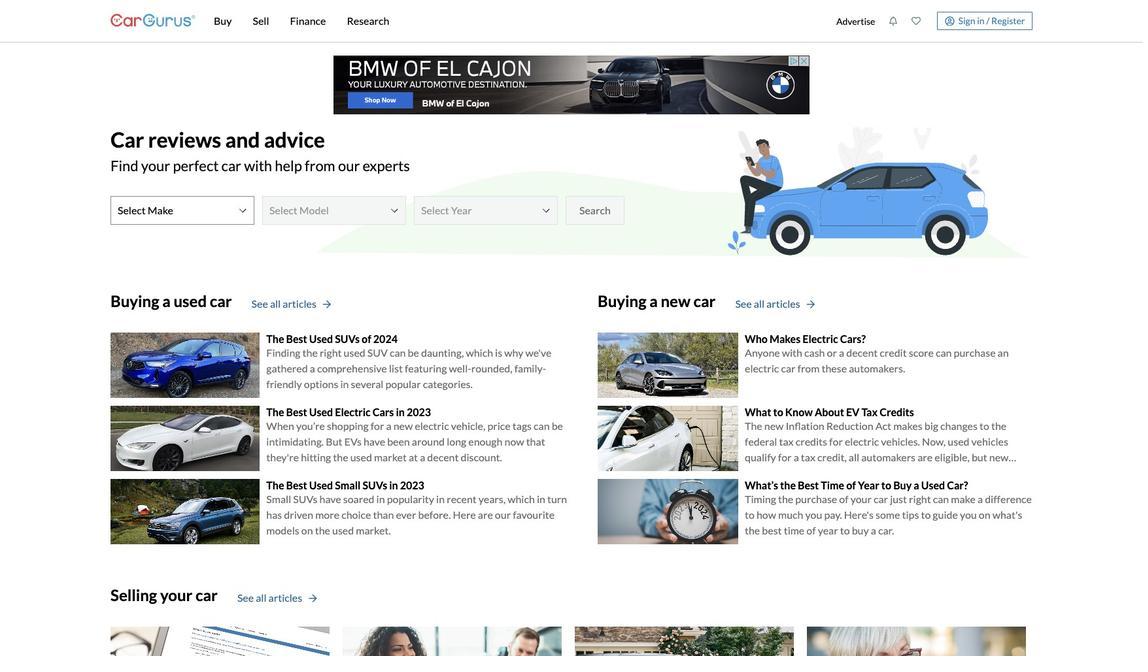 Task type: describe. For each thing, give the bounding box(es) containing it.
open notifications image
[[889, 16, 899, 26]]

can inside "what's the best time of year to buy a used car? timing the purchase of your car just right can make a difference to how much you pay. here's some tips to guide you on what's the best time of year to buy a car."
[[933, 493, 949, 506]]

are inside what to know about ev tax credits the new inflation reduction act makes big changes to the federal tax credits for electric vehicles. now, used vehicles qualify for a tax credit, all automakers are eligible, but new restrictions limit which vehicles qualify.
[[918, 451, 933, 464]]

right inside "what's the best time of year to buy a used car? timing the purchase of your car just right can make a difference to how much you pay. here's some tips to guide you on what's the best time of year to buy a car."
[[909, 493, 931, 506]]

menu containing sign in / register
[[830, 3, 1033, 39]]

the best used suvs of 2024 finding the right used suv can be daunting, which is why we've gathered a comprehensive list featuring well-rounded, family- friendly options in several popular categories.
[[266, 333, 552, 391]]

changes
[[941, 420, 978, 432]]

the best used small suvs in 2023 image
[[111, 479, 260, 545]]

year
[[818, 525, 838, 537]]

inflation
[[786, 420, 825, 432]]

what
[[745, 406, 772, 419]]

what to know about ev tax credits link
[[745, 406, 914, 419]]

how
[[757, 509, 777, 521]]

arrow right image for selling your car
[[309, 595, 317, 604]]

from inside "who makes electric cars? anyone with cash or a decent credit score can purchase an electric car from these automakers."
[[798, 362, 820, 375]]

options
[[304, 378, 339, 391]]

evs
[[345, 436, 362, 448]]

shopping
[[327, 420, 369, 432]]

what's the best time of year to buy a used car? image
[[598, 479, 739, 545]]

buying for buying a new car
[[598, 292, 647, 311]]

finance
[[290, 14, 326, 27]]

used inside what to know about ev tax credits the new inflation reduction act makes big changes to the federal tax credits for electric vehicles. now, used vehicles qualify for a tax credit, all automakers are eligible, but new restrictions limit which vehicles qualify.
[[948, 436, 970, 448]]

register
[[992, 15, 1026, 26]]

when
[[266, 420, 294, 432]]

turn
[[548, 493, 567, 506]]

2023 for the best used electric cars in 2023
[[407, 406, 431, 419]]

electric inside what to know about ev tax credits the new inflation reduction act makes big changes to the federal tax credits for electric vehicles. now, used vehicles qualify for a tax credit, all automakers are eligible, but new restrictions limit which vehicles qualify.
[[845, 436, 879, 448]]

that
[[526, 436, 545, 448]]

of left year at the bottom right of the page
[[847, 479, 856, 492]]

in up than
[[377, 493, 385, 506]]

around
[[412, 436, 445, 448]]

see all articles for buying a new car
[[736, 298, 801, 310]]

some
[[876, 509, 900, 521]]

buy button
[[203, 0, 242, 42]]

2 you from the left
[[960, 509, 977, 521]]

cars
[[373, 406, 394, 419]]

time
[[821, 479, 845, 492]]

see for buying a new car
[[736, 298, 752, 310]]

cash
[[805, 347, 825, 359]]

federal
[[745, 436, 778, 448]]

automakers
[[862, 451, 916, 464]]

used inside the best used suvs of 2024 finding the right used suv can be daunting, which is why we've gathered a comprehensive list featuring well-rounded, family- friendly options in several popular categories.
[[344, 347, 366, 359]]

just
[[890, 493, 907, 506]]

have inside the best used electric cars in 2023 when you're shopping for a new electric vehicle, price tags can be intimidating. but evs have been around long enough now that they're hitting the used market at a decent discount.
[[364, 436, 385, 448]]

advertise link
[[830, 3, 882, 39]]

menu bar containing buy
[[196, 0, 830, 42]]

tips
[[902, 509, 919, 521]]

cargurus logo homepage link image
[[111, 2, 196, 40]]

what paperwork do i need to sell my car? image
[[343, 627, 562, 657]]

your inside "car reviews and advice find your perfect car with help from our experts"
[[141, 157, 170, 175]]

what's
[[993, 509, 1023, 521]]

all for buying a new car
[[754, 298, 765, 310]]

the best used small suvs in 2023 link
[[266, 479, 425, 492]]

saved cars image
[[912, 16, 921, 26]]

1 vertical spatial suvs
[[363, 479, 387, 492]]

sign in / register
[[959, 15, 1026, 26]]

list
[[389, 362, 403, 375]]

see all articles for selling your car
[[237, 592, 302, 605]]

suvs inside the best used suvs of 2024 finding the right used suv can be daunting, which is why we've gathered a comprehensive list featuring well-rounded, family- friendly options in several popular categories.
[[335, 333, 360, 345]]

articles for selling your car
[[269, 592, 302, 605]]

guide
[[933, 509, 958, 521]]

of down time on the right bottom
[[840, 493, 849, 506]]

search
[[580, 204, 611, 216]]

the for the best used electric cars in 2023 when you're shopping for a new electric vehicle, price tags can be intimidating. but evs have been around long enough now that they're hitting the used market at a decent discount.
[[266, 406, 284, 419]]

popularity
[[387, 493, 434, 506]]

who makes electric cars? anyone with cash or a decent credit score can purchase an electric car from these automakers.
[[745, 333, 1009, 375]]

can inside the best used suvs of 2024 finding the right used suv can be daunting, which is why we've gathered a comprehensive list featuring well-rounded, family- friendly options in several popular categories.
[[390, 347, 406, 359]]

buy
[[852, 525, 869, 537]]

electric inside "who makes electric cars? anyone with cash or a decent credit score can purchase an electric car from these automakers."
[[803, 333, 838, 345]]

finance button
[[280, 0, 337, 42]]

from inside "car reviews and advice find your perfect car with help from our experts"
[[305, 157, 335, 175]]

sign in / register link
[[937, 12, 1033, 30]]

makes
[[770, 333, 801, 345]]

used inside the best used small suvs in 2023 small suvs have soared in popularity in recent years, which in turn has driven more choice than ever before. here are our favourite models on the used market.
[[332, 525, 354, 537]]

the inside the best used small suvs in 2023 small suvs have soared in popularity in recent years, which in turn has driven more choice than ever before. here are our favourite models on the used market.
[[315, 525, 330, 537]]

sell button
[[242, 0, 280, 42]]

with inside "car reviews and advice find your perfect car with help from our experts"
[[244, 157, 272, 175]]

here's
[[844, 509, 874, 521]]

ever
[[396, 509, 416, 521]]

electric inside the best used electric cars in 2023 when you're shopping for a new electric vehicle, price tags can be intimidating. but evs have been around long enough now that they're hitting the used market at a decent discount.
[[415, 420, 449, 432]]

buying a new car
[[598, 292, 716, 311]]

new up who makes electric cars? image
[[661, 292, 691, 311]]

year
[[858, 479, 880, 492]]

advertise
[[837, 15, 876, 26]]

0 vertical spatial small
[[335, 479, 361, 492]]

rounded,
[[472, 362, 513, 375]]

to right year at the bottom right of the page
[[882, 479, 892, 492]]

sell
[[253, 14, 269, 27]]

comprehensive
[[317, 362, 387, 375]]

vehicle,
[[451, 420, 486, 432]]

buy inside popup button
[[214, 14, 232, 27]]

discount.
[[461, 451, 502, 464]]

before.
[[418, 509, 451, 521]]

a inside the best used suvs of 2024 finding the right used suv can be daunting, which is why we've gathered a comprehensive list featuring well-rounded, family- friendly options in several popular categories.
[[310, 362, 315, 375]]

used inside the best used electric cars in 2023 when you're shopping for a new electric vehicle, price tags can be intimidating. but evs have been around long enough now that they're hitting the used market at a decent discount.
[[350, 451, 372, 464]]

timing
[[745, 493, 776, 506]]

the inside what to know about ev tax credits the new inflation reduction act makes big changes to the federal tax credits for electric vehicles. now, used vehicles qualify for a tax credit, all automakers are eligible, but new restrictions limit which vehicles qualify.
[[992, 420, 1007, 432]]

credits
[[796, 436, 828, 448]]

see for buying a used car
[[252, 298, 268, 310]]

are inside the best used small suvs in 2023 small suvs have soared in popularity in recent years, which in turn has driven more choice than ever before. here are our favourite models on the used market.
[[478, 509, 493, 521]]

car?
[[947, 479, 969, 492]]

ev
[[847, 406, 860, 419]]

finding
[[266, 347, 301, 359]]

best for small
[[286, 479, 307, 492]]

make
[[951, 493, 976, 506]]

the best used small suvs in 2023 small suvs have soared in popularity in recent years, which in turn has driven more choice than ever before. here are our favourite models on the used market.
[[266, 479, 567, 537]]

user icon image
[[946, 16, 955, 26]]

credit
[[880, 347, 907, 359]]

0 vertical spatial vehicles
[[972, 436, 1009, 448]]

see all articles for buying a used car
[[252, 298, 317, 310]]

research
[[347, 14, 390, 27]]

in inside the best used electric cars in 2023 when you're shopping for a new electric vehicle, price tags can be intimidating. but evs have been around long enough now that they're hitting the used market at a decent discount.
[[396, 406, 405, 419]]

which inside what to know about ev tax credits the new inflation reduction act makes big changes to the federal tax credits for electric vehicles. now, used vehicles qualify for a tax credit, all automakers are eligible, but new restrictions limit which vehicles qualify.
[[822, 467, 850, 480]]

used up 'the best used suvs of 2024' image
[[174, 292, 207, 311]]

our inside the best used small suvs in 2023 small suvs have soared in popularity in recent years, which in turn has driven more choice than ever before. here are our favourite models on the used market.
[[495, 509, 511, 521]]

of left 'year' on the bottom right of the page
[[807, 525, 816, 537]]

gathered
[[266, 362, 308, 375]]

is
[[495, 347, 503, 359]]

the best used electric cars in 2023 link
[[266, 406, 431, 419]]

articles for buying a new car
[[767, 298, 801, 310]]

you're
[[296, 420, 325, 432]]

or
[[827, 347, 837, 359]]

for inside the best used electric cars in 2023 when you're shopping for a new electric vehicle, price tags can be intimidating. but evs have been around long enough now that they're hitting the used market at a decent discount.
[[371, 420, 384, 432]]

intimidating.
[[266, 436, 324, 448]]

more
[[315, 509, 340, 521]]

about
[[815, 406, 845, 419]]

hitting
[[301, 451, 331, 464]]

decent inside "who makes electric cars? anyone with cash or a decent credit score can purchase an electric car from these automakers."
[[847, 347, 878, 359]]

favourite
[[513, 509, 555, 521]]

in left turn
[[537, 493, 546, 506]]

on inside "what's the best time of year to buy a used car? timing the purchase of your car just right can make a difference to how much you pay. here's some tips to guide you on what's the best time of year to buy a car."
[[979, 509, 991, 521]]

featuring
[[405, 362, 447, 375]]

at
[[409, 451, 418, 464]]

enough
[[469, 436, 503, 448]]

to right what
[[774, 406, 784, 419]]

much
[[779, 509, 804, 521]]

new right but
[[990, 451, 1009, 464]]

used inside "what's the best time of year to buy a used car? timing the purchase of your car just right can make a difference to how much you pay. here's some tips to guide you on what's the best time of year to buy a car."
[[922, 479, 945, 492]]

market.
[[356, 525, 391, 537]]

2 horizontal spatial for
[[830, 436, 843, 448]]

well-
[[449, 362, 472, 375]]



Task type: locate. For each thing, give the bounding box(es) containing it.
1 horizontal spatial purchase
[[954, 347, 996, 359]]

see for selling your car
[[237, 592, 254, 605]]

to right changes
[[980, 420, 990, 432]]

with left 'help'
[[244, 157, 272, 175]]

1 horizontal spatial our
[[495, 509, 511, 521]]

1 vertical spatial right
[[909, 493, 931, 506]]

tags
[[513, 420, 532, 432]]

1 horizontal spatial for
[[778, 451, 792, 464]]

how to sell a car you haven't paid off yet image
[[575, 627, 794, 657]]

to left buy
[[841, 525, 850, 537]]

0 vertical spatial suvs
[[335, 333, 360, 345]]

small up soared
[[335, 479, 361, 492]]

0 vertical spatial your
[[141, 157, 170, 175]]

1 vertical spatial electric
[[335, 406, 371, 419]]

1 vertical spatial on
[[301, 525, 313, 537]]

what to know about ev tax credits image
[[598, 406, 739, 472]]

best inside the best used electric cars in 2023 when you're shopping for a new electric vehicle, price tags can be intimidating. but evs have been around long enough now that they're hitting the used market at a decent discount.
[[286, 406, 307, 419]]

2024
[[373, 333, 398, 345]]

best for the
[[286, 333, 307, 345]]

you left "pay."
[[806, 509, 823, 521]]

arrow right image
[[323, 301, 331, 310], [807, 301, 815, 310], [309, 595, 317, 604]]

all for selling your car
[[256, 592, 267, 605]]

for down cars
[[371, 420, 384, 432]]

0 vertical spatial 2023
[[407, 406, 431, 419]]

1 horizontal spatial suvs
[[335, 333, 360, 345]]

used down hitting
[[309, 479, 333, 492]]

buying a used car
[[111, 292, 232, 311]]

used for right
[[309, 333, 333, 345]]

with
[[244, 157, 272, 175], [782, 347, 803, 359]]

who makes electric cars? link
[[745, 333, 866, 345]]

the inside the best used suvs of 2024 finding the right used suv can be daunting, which is why we've gathered a comprehensive list featuring well-rounded, family- friendly options in several popular categories.
[[303, 347, 318, 359]]

the down more on the left bottom of the page
[[315, 525, 330, 537]]

0 vertical spatial our
[[338, 157, 360, 175]]

0 vertical spatial decent
[[847, 347, 878, 359]]

1 vertical spatial for
[[830, 436, 843, 448]]

1 horizontal spatial tax
[[801, 451, 816, 464]]

our inside "car reviews and advice find your perfect car with help from our experts"
[[338, 157, 360, 175]]

be right tags
[[552, 420, 563, 432]]

0 horizontal spatial vehicles
[[852, 467, 889, 480]]

electric inside the best used electric cars in 2023 when you're shopping for a new electric vehicle, price tags can be intimidating. but evs have been around long enough now that they're hitting the used market at a decent discount.
[[335, 406, 371, 419]]

selling your car
[[111, 586, 218, 605]]

0 vertical spatial right
[[320, 347, 342, 359]]

2 vertical spatial electric
[[845, 436, 879, 448]]

be up featuring
[[408, 347, 419, 359]]

1 horizontal spatial from
[[798, 362, 820, 375]]

who makes electric cars? image
[[598, 333, 739, 398]]

0 vertical spatial which
[[466, 347, 493, 359]]

0 vertical spatial for
[[371, 420, 384, 432]]

see
[[252, 298, 268, 310], [736, 298, 752, 310], [237, 592, 254, 605]]

1 vertical spatial our
[[495, 509, 511, 521]]

right down the best used suvs of 2024 link
[[320, 347, 342, 359]]

the up "finding" at the left
[[266, 333, 284, 345]]

soared
[[343, 493, 375, 506]]

car
[[222, 157, 241, 175], [210, 292, 232, 311], [694, 292, 716, 311], [781, 362, 796, 375], [874, 493, 888, 506], [196, 586, 218, 605]]

big
[[925, 420, 939, 432]]

of
[[362, 333, 371, 345], [847, 479, 856, 492], [840, 493, 849, 506], [807, 525, 816, 537]]

buying for buying a used car
[[111, 292, 159, 311]]

0 vertical spatial from
[[305, 157, 335, 175]]

be inside the best used electric cars in 2023 when you're shopping for a new electric vehicle, price tags can be intimidating. but evs have been around long enough now that they're hitting the used market at a decent discount.
[[552, 420, 563, 432]]

years,
[[479, 493, 506, 506]]

2 horizontal spatial arrow right image
[[807, 301, 815, 310]]

purchase
[[954, 347, 996, 359], [796, 493, 838, 506]]

electric down anyone
[[745, 362, 779, 375]]

2023 up around
[[407, 406, 431, 419]]

0 vertical spatial on
[[979, 509, 991, 521]]

decent inside the best used electric cars in 2023 when you're shopping for a new electric vehicle, price tags can be intimidating. but evs have been around long enough now that they're hitting the used market at a decent discount.
[[427, 451, 459, 464]]

our down the years,
[[495, 509, 511, 521]]

menu
[[830, 3, 1033, 39]]

1 horizontal spatial electric
[[745, 362, 779, 375]]

all up "finding" at the left
[[270, 298, 281, 310]]

advertisement element
[[334, 56, 810, 114]]

0 horizontal spatial tax
[[780, 436, 794, 448]]

1 horizontal spatial vehicles
[[972, 436, 1009, 448]]

tax
[[780, 436, 794, 448], [801, 451, 816, 464]]

articles for buying a used car
[[283, 298, 317, 310]]

to left 'how'
[[745, 509, 755, 521]]

your down what's the best time of year to buy a used car? link
[[851, 493, 872, 506]]

/
[[987, 15, 990, 26]]

tax up limit on the right of the page
[[801, 451, 816, 464]]

1 horizontal spatial buying
[[598, 292, 647, 311]]

limit
[[800, 467, 820, 480]]

used inside the best used suvs of 2024 finding the right used suv can be daunting, which is why we've gathered a comprehensive list featuring well-rounded, family- friendly options in several popular categories.
[[309, 333, 333, 345]]

2 horizontal spatial electric
[[845, 436, 879, 448]]

buy inside "what's the best time of year to buy a used car? timing the purchase of your car just right can make a difference to how much you pay. here's some tips to guide you on what's the best time of year to buy a car."
[[894, 479, 912, 492]]

purchase for can
[[954, 347, 996, 359]]

1 vertical spatial are
[[478, 509, 493, 521]]

car inside "car reviews and advice find your perfect car with help from our experts"
[[222, 157, 241, 175]]

a inside what to know about ev tax credits the new inflation reduction act makes big changes to the federal tax credits for electric vehicles. now, used vehicles qualify for a tax credit, all automakers are eligible, but new restrictions limit which vehicles qualify.
[[794, 451, 799, 464]]

best left time on the right bottom
[[798, 479, 819, 492]]

small
[[335, 479, 361, 492], [266, 493, 291, 506]]

1 buying from the left
[[111, 292, 159, 311]]

0 horizontal spatial be
[[408, 347, 419, 359]]

best for when
[[286, 406, 307, 419]]

1 horizontal spatial arrow right image
[[323, 301, 331, 310]]

menu bar
[[196, 0, 830, 42]]

car inside "who makes electric cars? anyone with cash or a decent credit score can purchase an electric car from these automakers."
[[781, 362, 796, 375]]

buy up just
[[894, 479, 912, 492]]

the for the best used small suvs in 2023 small suvs have soared in popularity in recent years, which in turn has driven more choice than ever before. here are our favourite models on the used market.
[[266, 479, 284, 492]]

all inside what to know about ev tax credits the new inflation reduction act makes big changes to the federal tax credits for electric vehicles. now, used vehicles qualify for a tax credit, all automakers are eligible, but new restrictions limit which vehicles qualify.
[[849, 451, 860, 464]]

electric up shopping
[[335, 406, 371, 419]]

1 horizontal spatial electric
[[803, 333, 838, 345]]

2 vertical spatial suvs
[[293, 493, 318, 506]]

all right credit,
[[849, 451, 860, 464]]

1 vertical spatial vehicles
[[852, 467, 889, 480]]

have up more on the left bottom of the page
[[320, 493, 341, 506]]

1 vertical spatial have
[[320, 493, 341, 506]]

the down what
[[745, 420, 763, 432]]

been
[[387, 436, 410, 448]]

2023
[[407, 406, 431, 419], [400, 479, 425, 492]]

the down they're at bottom
[[266, 479, 284, 492]]

0 vertical spatial are
[[918, 451, 933, 464]]

best inside "what's the best time of year to buy a used car? timing the purchase of your car just right can make a difference to how much you pay. here's some tips to guide you on what's the best time of year to buy a car."
[[798, 479, 819, 492]]

the
[[303, 347, 318, 359], [992, 420, 1007, 432], [333, 451, 348, 464], [781, 479, 796, 492], [778, 493, 794, 506], [315, 525, 330, 537], [745, 525, 760, 537]]

in inside the best used suvs of 2024 finding the right used suv can be daunting, which is why we've gathered a comprehensive list featuring well-rounded, family- friendly options in several popular categories.
[[341, 378, 349, 391]]

used up comprehensive
[[344, 347, 366, 359]]

the down the best used suvs of 2024 link
[[303, 347, 318, 359]]

0 vertical spatial with
[[244, 157, 272, 175]]

here
[[453, 509, 476, 521]]

from right 'help'
[[305, 157, 335, 175]]

your inside "what's the best time of year to buy a used car? timing the purchase of your car just right can make a difference to how much you pay. here's some tips to guide you on what's the best time of year to buy a car."
[[851, 493, 872, 506]]

what's
[[745, 479, 779, 492]]

1 vertical spatial buy
[[894, 479, 912, 492]]

the inside what to know about ev tax credits the new inflation reduction act makes big changes to the federal tax credits for electric vehicles. now, used vehicles qualify for a tax credit, all automakers are eligible, but new restrictions limit which vehicles qualify.
[[745, 420, 763, 432]]

the best used suvs of 2024 image
[[111, 333, 260, 398]]

used down choice
[[332, 525, 354, 537]]

the best used electric cars in 2023 when you're shopping for a new electric vehicle, price tags can be intimidating. but evs have been around long enough now that they're hitting the used market at a decent discount.
[[266, 406, 563, 464]]

decent down cars?
[[847, 347, 878, 359]]

the
[[266, 333, 284, 345], [266, 406, 284, 419], [745, 420, 763, 432], [266, 479, 284, 492]]

0 vertical spatial electric
[[745, 362, 779, 375]]

the inside the best used electric cars in 2023 when you're shopping for a new electric vehicle, price tags can be intimidating. but evs have been around long enough now that they're hitting the used market at a decent discount.
[[266, 406, 284, 419]]

purchase for the
[[796, 493, 838, 506]]

0 horizontal spatial which
[[466, 347, 493, 359]]

1 vertical spatial purchase
[[796, 493, 838, 506]]

which up favourite
[[508, 493, 535, 506]]

car reviews and advice find your perfect car with help from our experts
[[111, 127, 410, 175]]

0 vertical spatial have
[[364, 436, 385, 448]]

have
[[364, 436, 385, 448], [320, 493, 341, 506]]

2 vertical spatial your
[[160, 586, 193, 605]]

0 horizontal spatial decent
[[427, 451, 459, 464]]

are down the years,
[[478, 509, 493, 521]]

on inside the best used small suvs in 2023 small suvs have soared in popularity in recent years, which in turn has driven more choice than ever before. here are our favourite models on the used market.
[[301, 525, 313, 537]]

all up how to get the best price for your car image at the left of page
[[256, 592, 267, 605]]

electric inside "who makes electric cars? anyone with cash or a decent credit score can purchase an electric car from these automakers."
[[745, 362, 779, 375]]

vehicles down automakers
[[852, 467, 889, 480]]

0 horizontal spatial electric
[[335, 406, 371, 419]]

the left best
[[745, 525, 760, 537]]

choice
[[342, 509, 371, 521]]

0 horizontal spatial arrow right image
[[309, 595, 317, 604]]

best
[[286, 333, 307, 345], [286, 406, 307, 419], [286, 479, 307, 492], [798, 479, 819, 492]]

new up been
[[394, 420, 413, 432]]

electric up cash
[[803, 333, 838, 345]]

they're
[[266, 451, 299, 464]]

2 horizontal spatial which
[[822, 467, 850, 480]]

be inside the best used suvs of 2024 finding the right used suv can be daunting, which is why we've gathered a comprehensive list featuring well-rounded, family- friendly options in several popular categories.
[[408, 347, 419, 359]]

on down driven
[[301, 525, 313, 537]]

can right score
[[936, 347, 952, 359]]

1 vertical spatial decent
[[427, 451, 459, 464]]

used down evs
[[350, 451, 372, 464]]

all for buying a used car
[[270, 298, 281, 310]]

arrow right image for buying a used car
[[323, 301, 331, 310]]

0 horizontal spatial from
[[305, 157, 335, 175]]

right up tips
[[909, 493, 931, 506]]

than
[[373, 509, 394, 521]]

0 horizontal spatial buy
[[214, 14, 232, 27]]

1 horizontal spatial buy
[[894, 479, 912, 492]]

has
[[266, 509, 282, 521]]

the up much
[[778, 493, 794, 506]]

now,
[[923, 436, 946, 448]]

see up "finding" at the left
[[252, 298, 268, 310]]

0 horizontal spatial right
[[320, 347, 342, 359]]

0 horizontal spatial small
[[266, 493, 291, 506]]

categories.
[[423, 378, 473, 391]]

2023 inside the best used small suvs in 2023 small suvs have soared in popularity in recent years, which in turn has driven more choice than ever before. here are our favourite models on the used market.
[[400, 479, 425, 492]]

0 horizontal spatial our
[[338, 157, 360, 175]]

the left limit on the right of the page
[[781, 479, 796, 492]]

reviews
[[148, 127, 221, 152]]

used left car?
[[922, 479, 945, 492]]

act
[[876, 420, 892, 432]]

purchase inside "who makes electric cars? anyone with cash or a decent credit score can purchase an electric car from these automakers."
[[954, 347, 996, 359]]

1 horizontal spatial are
[[918, 451, 933, 464]]

used inside the best used electric cars in 2023 when you're shopping for a new electric vehicle, price tags can be intimidating. but evs have been around long enough now that they're hitting the used market at a decent discount.
[[309, 406, 333, 419]]

are down now, at bottom right
[[918, 451, 933, 464]]

1 horizontal spatial you
[[960, 509, 977, 521]]

can inside the best used electric cars in 2023 when you're shopping for a new electric vehicle, price tags can be intimidating. but evs have been around long enough now that they're hitting the used market at a decent discount.
[[534, 420, 550, 432]]

suvs up comprehensive
[[335, 333, 360, 345]]

tax down inflation
[[780, 436, 794, 448]]

in inside sign in / register link
[[978, 15, 985, 26]]

can up 'guide'
[[933, 493, 949, 506]]

suvs
[[335, 333, 360, 345], [363, 479, 387, 492], [293, 493, 318, 506]]

all up who
[[754, 298, 765, 310]]

0 horizontal spatial on
[[301, 525, 313, 537]]

see all articles link
[[252, 297, 331, 312], [736, 297, 815, 312], [237, 591, 317, 607]]

sign in / register menu item
[[928, 12, 1033, 30]]

eligible,
[[935, 451, 970, 464]]

2 vertical spatial which
[[508, 493, 535, 506]]

which inside the best used small suvs in 2023 small suvs have soared in popularity in recent years, which in turn has driven more choice than ever before. here are our favourite models on the used market.
[[508, 493, 535, 506]]

0 vertical spatial electric
[[803, 333, 838, 345]]

1 vertical spatial your
[[851, 493, 872, 506]]

used inside the best used small suvs in 2023 small suvs have soared in popularity in recent years, which in turn has driven more choice than ever before. here are our favourite models on the used market.
[[309, 479, 333, 492]]

the right changes
[[992, 420, 1007, 432]]

1 horizontal spatial right
[[909, 493, 931, 506]]

an
[[998, 347, 1009, 359]]

1 horizontal spatial with
[[782, 347, 803, 359]]

2023 up popularity
[[400, 479, 425, 492]]

2 vertical spatial for
[[778, 451, 792, 464]]

what to know about ev tax credits the new inflation reduction act makes big changes to the federal tax credits for electric vehicles. now, used vehicles qualify for a tax credit, all automakers are eligible, but new restrictions limit which vehicles qualify.
[[745, 406, 1009, 480]]

0 horizontal spatial are
[[478, 509, 493, 521]]

0 horizontal spatial for
[[371, 420, 384, 432]]

in right cars
[[396, 406, 405, 419]]

see all articles link for selling your car
[[237, 591, 317, 607]]

for up restrictions
[[778, 451, 792, 464]]

0 vertical spatial tax
[[780, 436, 794, 448]]

purchase left an
[[954, 347, 996, 359]]

the inside the best used small suvs in 2023 small suvs have soared in popularity in recent years, which in turn has driven more choice than ever before. here are our favourite models on the used market.
[[266, 479, 284, 492]]

0 horizontal spatial you
[[806, 509, 823, 521]]

see all articles
[[252, 298, 317, 310], [736, 298, 801, 310], [237, 592, 302, 605]]

your right find
[[141, 157, 170, 175]]

these
[[822, 362, 847, 375]]

vehicles.
[[881, 436, 921, 448]]

1 vertical spatial small
[[266, 493, 291, 506]]

can inside "who makes electric cars? anyone with cash or a decent credit score can purchase an electric car from these automakers."
[[936, 347, 952, 359]]

new inside the best used electric cars in 2023 when you're shopping for a new electric vehicle, price tags can be intimidating. but evs have been around long enough now that they're hitting the used market at a decent discount.
[[394, 420, 413, 432]]

in up popularity
[[389, 479, 398, 492]]

see all articles link for buying a new car
[[736, 297, 815, 312]]

several
[[351, 378, 384, 391]]

tax
[[862, 406, 878, 419]]

0 horizontal spatial electric
[[415, 420, 449, 432]]

0 vertical spatial purchase
[[954, 347, 996, 359]]

you
[[806, 509, 823, 521], [960, 509, 977, 521]]

arrow right image for buying a new car
[[807, 301, 815, 310]]

credits
[[880, 406, 914, 419]]

have right evs
[[364, 436, 385, 448]]

0 vertical spatial buy
[[214, 14, 232, 27]]

which down credit,
[[822, 467, 850, 480]]

which inside the best used suvs of 2024 finding the right used suv can be daunting, which is why we've gathered a comprehensive list featuring well-rounded, family- friendly options in several popular categories.
[[466, 347, 493, 359]]

of inside the best used suvs of 2024 finding the right used suv can be daunting, which is why we've gathered a comprehensive list featuring well-rounded, family- friendly options in several popular categories.
[[362, 333, 371, 345]]

best up driven
[[286, 479, 307, 492]]

long
[[447, 436, 467, 448]]

in down comprehensive
[[341, 378, 349, 391]]

1 vertical spatial 2023
[[400, 479, 425, 492]]

car inside "what's the best time of year to buy a used car? timing the purchase of your car just right can make a difference to how much you pay. here's some tips to guide you on what's the best time of year to buy a car."
[[874, 493, 888, 506]]

but
[[326, 436, 342, 448]]

electric down reduction
[[845, 436, 879, 448]]

1 horizontal spatial small
[[335, 479, 361, 492]]

small up has
[[266, 493, 291, 506]]

electric
[[803, 333, 838, 345], [335, 406, 371, 419]]

1 horizontal spatial on
[[979, 509, 991, 521]]

the best used suvs of 2024 link
[[266, 333, 398, 345]]

1 vertical spatial which
[[822, 467, 850, 480]]

right inside the best used suvs of 2024 finding the right used suv can be daunting, which is why we've gathered a comprehensive list featuring well-rounded, family- friendly options in several popular categories.
[[320, 347, 342, 359]]

how to sell a deceased family member's car image
[[807, 627, 1026, 657]]

best inside the best used suvs of 2024 finding the right used suv can be daunting, which is why we've gathered a comprehensive list featuring well-rounded, family- friendly options in several popular categories.
[[286, 333, 307, 345]]

why
[[505, 347, 524, 359]]

used up you're
[[309, 406, 333, 419]]

what's the best time of year to buy a used car? timing the purchase of your car just right can make a difference to how much you pay. here's some tips to guide you on what's the best time of year to buy a car.
[[745, 479, 1032, 537]]

help
[[275, 157, 302, 175]]

to right tips
[[921, 509, 931, 521]]

for
[[371, 420, 384, 432], [830, 436, 843, 448], [778, 451, 792, 464]]

0 horizontal spatial buying
[[111, 292, 159, 311]]

a inside "who makes electric cars? anyone with cash or a decent credit score can purchase an electric car from these automakers."
[[839, 347, 845, 359]]

1 horizontal spatial which
[[508, 493, 535, 506]]

best inside the best used small suvs in 2023 small suvs have soared in popularity in recent years, which in turn has driven more choice than ever before. here are our favourite models on the used market.
[[286, 479, 307, 492]]

purchase down time on the right bottom
[[796, 493, 838, 506]]

suvs up soared
[[363, 479, 387, 492]]

the inside the best used suvs of 2024 finding the right used suv can be daunting, which is why we've gathered a comprehensive list featuring well-rounded, family- friendly options in several popular categories.
[[266, 333, 284, 345]]

electric up around
[[415, 420, 449, 432]]

price
[[488, 420, 511, 432]]

0 horizontal spatial purchase
[[796, 493, 838, 506]]

find
[[111, 157, 138, 175]]

used down changes
[[948, 436, 970, 448]]

2 horizontal spatial suvs
[[363, 479, 387, 492]]

2 buying from the left
[[598, 292, 647, 311]]

qualify.
[[891, 467, 923, 480]]

buy left sell
[[214, 14, 232, 27]]

new up federal
[[765, 420, 784, 432]]

used for you're
[[309, 406, 333, 419]]

decent down long
[[427, 451, 459, 464]]

see up how to get the best price for your car image at the left of page
[[237, 592, 254, 605]]

the best used electric cars in 2023 image
[[111, 406, 260, 472]]

see all articles link for buying a used car
[[252, 297, 331, 312]]

used for suvs
[[309, 479, 333, 492]]

have inside the best used small suvs in 2023 small suvs have soared in popularity in recent years, which in turn has driven more choice than ever before. here are our favourite models on the used market.
[[320, 493, 341, 506]]

a
[[162, 292, 171, 311], [650, 292, 658, 311], [839, 347, 845, 359], [310, 362, 315, 375], [386, 420, 392, 432], [420, 451, 425, 464], [794, 451, 799, 464], [914, 479, 920, 492], [978, 493, 983, 506], [871, 525, 877, 537]]

our left experts
[[338, 157, 360, 175]]

see up who
[[736, 298, 752, 310]]

credit,
[[818, 451, 847, 464]]

recent
[[447, 493, 477, 506]]

suv
[[368, 347, 388, 359]]

how to get the best price for your car image
[[111, 627, 330, 657]]

2023 for the best used small suvs in 2023
[[400, 479, 425, 492]]

suvs up driven
[[293, 493, 318, 506]]

on left what's
[[979, 509, 991, 521]]

1 horizontal spatial be
[[552, 420, 563, 432]]

search button
[[566, 196, 625, 225]]

with down makes
[[782, 347, 803, 359]]

2023 inside the best used electric cars in 2023 when you're shopping for a new electric vehicle, price tags can be intimidating. but evs have been around long enough now that they're hitting the used market at a decent discount.
[[407, 406, 431, 419]]

0 horizontal spatial have
[[320, 493, 341, 506]]

daunting,
[[421, 347, 464, 359]]

1 horizontal spatial have
[[364, 436, 385, 448]]

vehicles up but
[[972, 436, 1009, 448]]

1 you from the left
[[806, 509, 823, 521]]

used
[[174, 292, 207, 311], [344, 347, 366, 359], [948, 436, 970, 448], [350, 451, 372, 464], [332, 525, 354, 537]]

what's the best time of year to buy a used car? link
[[745, 479, 969, 492]]

but
[[972, 451, 988, 464]]

restrictions
[[745, 467, 798, 480]]

best up you're
[[286, 406, 307, 419]]

in left /
[[978, 15, 985, 26]]

and
[[225, 127, 260, 152]]

the inside the best used electric cars in 2023 when you're shopping for a new electric vehicle, price tags can be intimidating. but evs have been around long enough now that they're hitting the used market at a decent discount.
[[333, 451, 348, 464]]

used up comprehensive
[[309, 333, 333, 345]]

qualify
[[745, 451, 776, 464]]

1 vertical spatial electric
[[415, 420, 449, 432]]

can up list
[[390, 347, 406, 359]]

0 horizontal spatial with
[[244, 157, 272, 175]]

the up when
[[266, 406, 284, 419]]

0 horizontal spatial suvs
[[293, 493, 318, 506]]

1 vertical spatial with
[[782, 347, 803, 359]]

automakers.
[[849, 362, 906, 375]]

1 vertical spatial be
[[552, 420, 563, 432]]

purchase inside "what's the best time of year to buy a used car? timing the purchase of your car just right can make a difference to how much you pay. here's some tips to guide you on what's the best time of year to buy a car."
[[796, 493, 838, 506]]

can up that
[[534, 420, 550, 432]]

selling
[[111, 586, 157, 605]]

in up 'before.'
[[436, 493, 445, 506]]

the down "but"
[[333, 451, 348, 464]]

the for the best used suvs of 2024 finding the right used suv can be daunting, which is why we've gathered a comprehensive list featuring well-rounded, family- friendly options in several popular categories.
[[266, 333, 284, 345]]

for up credit,
[[830, 436, 843, 448]]

1 horizontal spatial decent
[[847, 347, 878, 359]]

1 vertical spatial from
[[798, 362, 820, 375]]

you down make
[[960, 509, 977, 521]]

with inside "who makes electric cars? anyone with cash or a decent credit score can purchase an electric car from these automakers."
[[782, 347, 803, 359]]

1 vertical spatial tax
[[801, 451, 816, 464]]

right
[[320, 347, 342, 359], [909, 493, 931, 506]]

from down cash
[[798, 362, 820, 375]]

0 vertical spatial be
[[408, 347, 419, 359]]



Task type: vqa. For each thing, say whether or not it's contained in the screenshot.
rightmost from
yes



